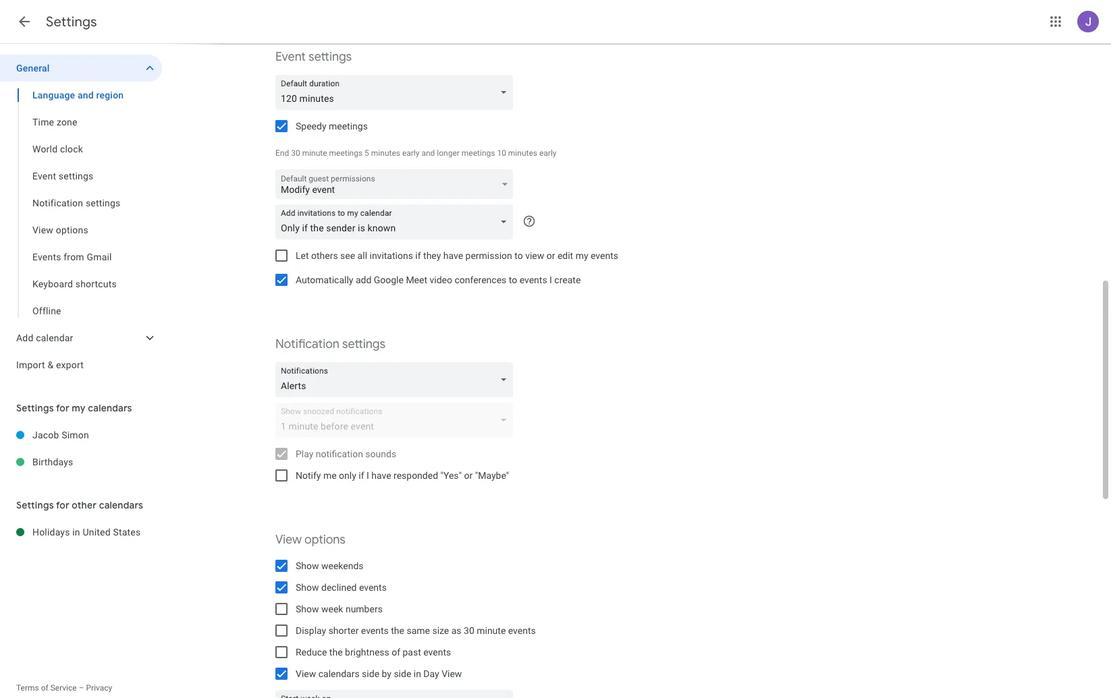 Task type: vqa. For each thing, say whether or not it's contained in the screenshot.
create
yes



Task type: describe. For each thing, give the bounding box(es) containing it.
modify event button
[[275, 170, 513, 203]]

jacob simon
[[32, 430, 89, 441]]

by
[[382, 669, 392, 680]]

clock
[[60, 144, 83, 155]]

add
[[356, 275, 372, 286]]

speedy
[[296, 121, 326, 132]]

1 vertical spatial minute
[[477, 626, 506, 637]]

view right day
[[442, 669, 462, 680]]

reduce
[[296, 648, 327, 658]]

–
[[79, 684, 84, 693]]

display shorter events the same size as 30 minute events
[[296, 626, 536, 637]]

privacy
[[86, 684, 112, 693]]

events right as
[[508, 626, 536, 637]]

keyboard shortcuts
[[32, 279, 117, 290]]

go back image
[[16, 14, 32, 30]]

same
[[407, 626, 430, 637]]

2 vertical spatial calendars
[[318, 669, 360, 680]]

as
[[452, 626, 462, 637]]

calendars for settings for my calendars
[[88, 402, 132, 415]]

only
[[339, 471, 356, 481]]

region
[[96, 90, 124, 101]]

past
[[403, 648, 421, 658]]

0 vertical spatial event
[[275, 49, 306, 65]]

automatically
[[296, 275, 353, 286]]

settings for settings
[[46, 14, 97, 30]]

calendars for settings for other calendars
[[99, 500, 143, 512]]

notification
[[316, 449, 363, 460]]

view down reduce
[[296, 669, 316, 680]]

terms of service – privacy
[[16, 684, 112, 693]]

privacy link
[[86, 684, 112, 693]]

let others see all invitations if they have permission to view or edit my events
[[296, 250, 618, 261]]

import
[[16, 360, 45, 371]]

0 vertical spatial i
[[550, 275, 552, 286]]

holidays
[[32, 527, 70, 538]]

0 vertical spatial minute
[[302, 149, 327, 158]]

they
[[423, 250, 441, 261]]

export
[[56, 360, 84, 371]]

world
[[32, 144, 58, 155]]

simon
[[62, 430, 89, 441]]

see
[[340, 250, 355, 261]]

terms
[[16, 684, 39, 693]]

language
[[32, 90, 75, 101]]

show for show weekends
[[296, 561, 319, 572]]

states
[[113, 527, 141, 538]]

default
[[281, 174, 307, 184]]

meet
[[406, 275, 427, 286]]

events
[[32, 252, 61, 263]]

0 vertical spatial to
[[515, 250, 523, 261]]

numbers
[[346, 604, 383, 615]]

general tree item
[[0, 55, 162, 82]]

all
[[358, 250, 367, 261]]

2 side from the left
[[394, 669, 411, 680]]

gmail
[[87, 252, 112, 263]]

permissions
[[331, 174, 375, 184]]

shortcuts
[[75, 279, 117, 290]]

notification inside tree
[[32, 198, 83, 209]]

play notification sounds
[[296, 449, 396, 460]]

10
[[497, 149, 506, 158]]

1 vertical spatial to
[[509, 275, 517, 286]]

modify
[[281, 184, 310, 195]]

keyboard
[[32, 279, 73, 290]]

week
[[321, 604, 343, 615]]

1 horizontal spatial options
[[305, 533, 346, 548]]

1 minutes from the left
[[371, 149, 400, 158]]

zone
[[57, 117, 77, 128]]

events down 'view'
[[520, 275, 547, 286]]

automatically add google meet video conferences to events i create
[[296, 275, 581, 286]]

add calendar
[[16, 333, 73, 344]]

notify me only if i have responded "yes" or "maybe"
[[296, 471, 509, 481]]

import & export
[[16, 360, 84, 371]]

time
[[32, 117, 54, 128]]

weekends
[[321, 561, 364, 572]]

size
[[432, 626, 449, 637]]

options inside group
[[56, 225, 88, 236]]

speedy meetings
[[296, 121, 368, 132]]

0 vertical spatial event settings
[[275, 49, 352, 65]]

event inside tree
[[32, 171, 56, 182]]

holidays in united states link
[[32, 519, 162, 546]]

terms of service link
[[16, 684, 77, 693]]

show weekends
[[296, 561, 364, 572]]

end
[[275, 149, 289, 158]]

settings for settings for other calendars
[[16, 500, 54, 512]]

meetings left 10
[[462, 149, 495, 158]]

1 vertical spatial or
[[464, 471, 473, 481]]

play
[[296, 449, 314, 460]]

events from gmail
[[32, 252, 112, 263]]

&
[[48, 360, 54, 371]]

from
[[64, 252, 84, 263]]

show for show week numbers
[[296, 604, 319, 615]]

"yes"
[[441, 471, 462, 481]]

group containing language and region
[[0, 82, 162, 325]]

1 vertical spatial view options
[[275, 533, 346, 548]]

birthdays link
[[32, 449, 162, 476]]

settings for my calendars
[[16, 402, 132, 415]]

2 minutes from the left
[[508, 149, 537, 158]]

default guest permissions modify event
[[281, 174, 375, 195]]

2 early from the left
[[539, 149, 557, 158]]

settings for settings for my calendars
[[16, 402, 54, 415]]

meetings up 5
[[329, 121, 368, 132]]



Task type: locate. For each thing, give the bounding box(es) containing it.
invitations
[[370, 250, 413, 261]]

1 vertical spatial calendars
[[99, 500, 143, 512]]

view options up show weekends
[[275, 533, 346, 548]]

have right "they"
[[443, 250, 463, 261]]

0 vertical spatial the
[[391, 626, 404, 637]]

for left other
[[56, 500, 69, 512]]

i right only
[[367, 471, 369, 481]]

tree
[[0, 55, 162, 379]]

1 vertical spatial options
[[305, 533, 346, 548]]

notification settings inside tree
[[32, 198, 121, 209]]

view options up "events from gmail"
[[32, 225, 88, 236]]

0 horizontal spatial minute
[[302, 149, 327, 158]]

me
[[323, 471, 337, 481]]

0 vertical spatial or
[[547, 250, 555, 261]]

longer
[[437, 149, 460, 158]]

guest
[[309, 174, 329, 184]]

show
[[296, 561, 319, 572], [296, 583, 319, 593], [296, 604, 319, 615]]

1 horizontal spatial side
[[394, 669, 411, 680]]

calendars up jacob simon tree item at the left
[[88, 402, 132, 415]]

options
[[56, 225, 88, 236], [305, 533, 346, 548]]

0 vertical spatial settings
[[46, 14, 97, 30]]

side right by
[[394, 669, 411, 680]]

event settings
[[275, 49, 352, 65], [32, 171, 93, 182]]

30 right as
[[464, 626, 475, 637]]

add
[[16, 333, 33, 344]]

1 horizontal spatial i
[[550, 275, 552, 286]]

view options inside tree
[[32, 225, 88, 236]]

3 show from the top
[[296, 604, 319, 615]]

to right conferences
[[509, 275, 517, 286]]

1 vertical spatial notification
[[275, 337, 339, 352]]

minute
[[302, 149, 327, 158], [477, 626, 506, 637]]

for up the jacob simon
[[56, 402, 69, 415]]

in left day
[[414, 669, 421, 680]]

0 horizontal spatial and
[[78, 90, 94, 101]]

view
[[32, 225, 53, 236], [275, 533, 302, 548], [296, 669, 316, 680], [442, 669, 462, 680]]

1 vertical spatial for
[[56, 500, 69, 512]]

in left united at left bottom
[[72, 527, 80, 538]]

other
[[72, 500, 97, 512]]

1 early from the left
[[402, 149, 420, 158]]

my up jacob simon tree item at the left
[[72, 402, 86, 415]]

group
[[0, 82, 162, 325]]

settings up holidays
[[16, 500, 54, 512]]

1 side from the left
[[362, 669, 380, 680]]

settings for my calendars tree
[[0, 422, 162, 476]]

1 horizontal spatial the
[[391, 626, 404, 637]]

1 vertical spatial if
[[359, 471, 364, 481]]

service
[[50, 684, 77, 693]]

of left past at the left bottom of page
[[392, 648, 400, 658]]

1 horizontal spatial in
[[414, 669, 421, 680]]

if right only
[[359, 471, 364, 481]]

1 horizontal spatial or
[[547, 250, 555, 261]]

0 horizontal spatial have
[[372, 471, 391, 481]]

permission
[[466, 250, 512, 261]]

view options
[[32, 225, 88, 236], [275, 533, 346, 548]]

1 vertical spatial of
[[41, 684, 48, 693]]

conferences
[[455, 275, 507, 286]]

notification
[[32, 198, 83, 209], [275, 337, 339, 352]]

for for other
[[56, 500, 69, 512]]

0 horizontal spatial options
[[56, 225, 88, 236]]

events
[[591, 250, 618, 261], [520, 275, 547, 286], [359, 583, 387, 593], [361, 626, 389, 637], [508, 626, 536, 637], [424, 648, 451, 658]]

minutes right 5
[[371, 149, 400, 158]]

view up events
[[32, 225, 53, 236]]

1 show from the top
[[296, 561, 319, 572]]

and left region
[[78, 90, 94, 101]]

0 horizontal spatial if
[[359, 471, 364, 481]]

30 right end
[[291, 149, 300, 158]]

end 30 minute meetings 5 minutes early and longer meetings 10 minutes early
[[275, 149, 557, 158]]

0 vertical spatial have
[[443, 250, 463, 261]]

0 vertical spatial 30
[[291, 149, 300, 158]]

1 horizontal spatial 30
[[464, 626, 475, 637]]

0 vertical spatial view options
[[32, 225, 88, 236]]

0 vertical spatial in
[[72, 527, 80, 538]]

1 for from the top
[[56, 402, 69, 415]]

1 horizontal spatial notification
[[275, 337, 339, 352]]

0 horizontal spatial side
[[362, 669, 380, 680]]

1 vertical spatial and
[[422, 149, 435, 158]]

2 show from the top
[[296, 583, 319, 593]]

jacob
[[32, 430, 59, 441]]

if left "they"
[[415, 250, 421, 261]]

1 horizontal spatial view options
[[275, 533, 346, 548]]

calendar
[[36, 333, 73, 344]]

0 horizontal spatial i
[[367, 471, 369, 481]]

notification settings down automatically
[[275, 337, 386, 352]]

1 vertical spatial have
[[372, 471, 391, 481]]

show week numbers
[[296, 604, 383, 615]]

of
[[392, 648, 400, 658], [41, 684, 48, 693]]

options up show weekends
[[305, 533, 346, 548]]

settings right go back image
[[46, 14, 97, 30]]

show for show declined events
[[296, 583, 319, 593]]

google
[[374, 275, 404, 286]]

events right edit
[[591, 250, 618, 261]]

calendars up states
[[99, 500, 143, 512]]

i
[[550, 275, 552, 286], [367, 471, 369, 481]]

1 horizontal spatial have
[[443, 250, 463, 261]]

0 vertical spatial show
[[296, 561, 319, 572]]

1 horizontal spatial minute
[[477, 626, 506, 637]]

the
[[391, 626, 404, 637], [329, 648, 343, 658]]

1 horizontal spatial notification settings
[[275, 337, 386, 352]]

sounds
[[366, 449, 396, 460]]

0 vertical spatial and
[[78, 90, 94, 101]]

display
[[296, 626, 326, 637]]

responded
[[394, 471, 438, 481]]

show declined events
[[296, 583, 387, 593]]

world clock
[[32, 144, 83, 155]]

1 vertical spatial event settings
[[32, 171, 93, 182]]

0 vertical spatial my
[[576, 250, 588, 261]]

2 vertical spatial show
[[296, 604, 319, 615]]

reduce the brightness of past events
[[296, 648, 451, 658]]

0 horizontal spatial notification
[[32, 198, 83, 209]]

let
[[296, 250, 309, 261]]

0 horizontal spatial notification settings
[[32, 198, 121, 209]]

i left "create"
[[550, 275, 552, 286]]

video
[[430, 275, 452, 286]]

day
[[424, 669, 439, 680]]

0 vertical spatial of
[[392, 648, 400, 658]]

1 vertical spatial notification settings
[[275, 337, 386, 352]]

side left by
[[362, 669, 380, 680]]

time zone
[[32, 117, 77, 128]]

language and region
[[32, 90, 124, 101]]

"maybe"
[[475, 471, 509, 481]]

my
[[576, 250, 588, 261], [72, 402, 86, 415]]

0 horizontal spatial minutes
[[371, 149, 400, 158]]

minutes
[[371, 149, 400, 158], [508, 149, 537, 158]]

1 horizontal spatial early
[[539, 149, 557, 158]]

0 horizontal spatial in
[[72, 527, 80, 538]]

and inside tree
[[78, 90, 94, 101]]

minute up guest
[[302, 149, 327, 158]]

minutes right 10
[[508, 149, 537, 158]]

0 vertical spatial calendars
[[88, 402, 132, 415]]

0 horizontal spatial the
[[329, 648, 343, 658]]

and left longer
[[422, 149, 435, 158]]

1 vertical spatial the
[[329, 648, 343, 658]]

0 vertical spatial notification
[[32, 198, 83, 209]]

my right edit
[[576, 250, 588, 261]]

birthdays tree item
[[0, 449, 162, 476]]

notify
[[296, 471, 321, 481]]

1 horizontal spatial and
[[422, 149, 435, 158]]

jacob simon tree item
[[0, 422, 162, 449]]

have
[[443, 250, 463, 261], [372, 471, 391, 481]]

0 vertical spatial for
[[56, 402, 69, 415]]

settings up jacob
[[16, 402, 54, 415]]

1 vertical spatial event
[[32, 171, 56, 182]]

options up "events from gmail"
[[56, 225, 88, 236]]

0 vertical spatial notification settings
[[32, 198, 121, 209]]

1 horizontal spatial event settings
[[275, 49, 352, 65]]

show left weekends
[[296, 561, 319, 572]]

1 horizontal spatial my
[[576, 250, 588, 261]]

0 vertical spatial options
[[56, 225, 88, 236]]

side
[[362, 669, 380, 680], [394, 669, 411, 680]]

0 horizontal spatial event
[[32, 171, 56, 182]]

settings heading
[[46, 14, 97, 30]]

others
[[311, 250, 338, 261]]

settings
[[309, 49, 352, 65], [59, 171, 93, 182], [86, 198, 121, 209], [342, 337, 386, 352]]

1 vertical spatial my
[[72, 402, 86, 415]]

2 vertical spatial settings
[[16, 500, 54, 512]]

calendars
[[88, 402, 132, 415], [99, 500, 143, 512], [318, 669, 360, 680]]

to left 'view'
[[515, 250, 523, 261]]

show down show weekends
[[296, 583, 319, 593]]

in
[[72, 527, 80, 538], [414, 669, 421, 680]]

have down the sounds
[[372, 471, 391, 481]]

events up numbers
[[359, 583, 387, 593]]

0 horizontal spatial early
[[402, 149, 420, 158]]

settings
[[46, 14, 97, 30], [16, 402, 54, 415], [16, 500, 54, 512]]

calendars down reduce
[[318, 669, 360, 680]]

early right 10
[[539, 149, 557, 158]]

minute right as
[[477, 626, 506, 637]]

meetings left 5
[[329, 149, 363, 158]]

the left same
[[391, 626, 404, 637]]

create
[[555, 275, 581, 286]]

event settings inside group
[[32, 171, 93, 182]]

1 vertical spatial 30
[[464, 626, 475, 637]]

1 vertical spatial i
[[367, 471, 369, 481]]

1 horizontal spatial if
[[415, 250, 421, 261]]

1 vertical spatial in
[[414, 669, 421, 680]]

event
[[275, 49, 306, 65], [32, 171, 56, 182]]

or right "yes"
[[464, 471, 473, 481]]

in inside tree item
[[72, 527, 80, 538]]

holidays in united states tree item
[[0, 519, 162, 546]]

brightness
[[345, 648, 389, 658]]

for for my
[[56, 402, 69, 415]]

tree containing general
[[0, 55, 162, 379]]

notification down world clock
[[32, 198, 83, 209]]

view
[[525, 250, 544, 261]]

5
[[365, 149, 369, 158]]

1 horizontal spatial event
[[275, 49, 306, 65]]

notification down automatically
[[275, 337, 339, 352]]

view up show weekends
[[275, 533, 302, 548]]

offline
[[32, 306, 61, 317]]

0 horizontal spatial view options
[[32, 225, 88, 236]]

the down shorter
[[329, 648, 343, 658]]

1 vertical spatial settings
[[16, 402, 54, 415]]

show up display
[[296, 604, 319, 615]]

notification settings up from
[[32, 198, 121, 209]]

0 vertical spatial if
[[415, 250, 421, 261]]

of right terms at the bottom
[[41, 684, 48, 693]]

shorter
[[329, 626, 359, 637]]

declined
[[321, 583, 357, 593]]

1 horizontal spatial of
[[392, 648, 400, 658]]

if
[[415, 250, 421, 261], [359, 471, 364, 481]]

united
[[83, 527, 111, 538]]

1 vertical spatial show
[[296, 583, 319, 593]]

view inside tree
[[32, 225, 53, 236]]

2 for from the top
[[56, 500, 69, 512]]

0 horizontal spatial of
[[41, 684, 48, 693]]

None field
[[275, 75, 519, 110], [275, 205, 519, 240], [275, 363, 519, 398], [275, 75, 519, 110], [275, 205, 519, 240], [275, 363, 519, 398]]

or left edit
[[547, 250, 555, 261]]

holidays in united states
[[32, 527, 141, 538]]

0 horizontal spatial event settings
[[32, 171, 93, 182]]

0 horizontal spatial or
[[464, 471, 473, 481]]

birthdays
[[32, 457, 73, 468]]

1 horizontal spatial minutes
[[508, 149, 537, 158]]

0 horizontal spatial my
[[72, 402, 86, 415]]

event
[[312, 184, 335, 195]]

events down the size
[[424, 648, 451, 658]]

early up modify event dropdown button
[[402, 149, 420, 158]]

0 horizontal spatial 30
[[291, 149, 300, 158]]

edit
[[558, 250, 573, 261]]

events up reduce the brightness of past events
[[361, 626, 389, 637]]



